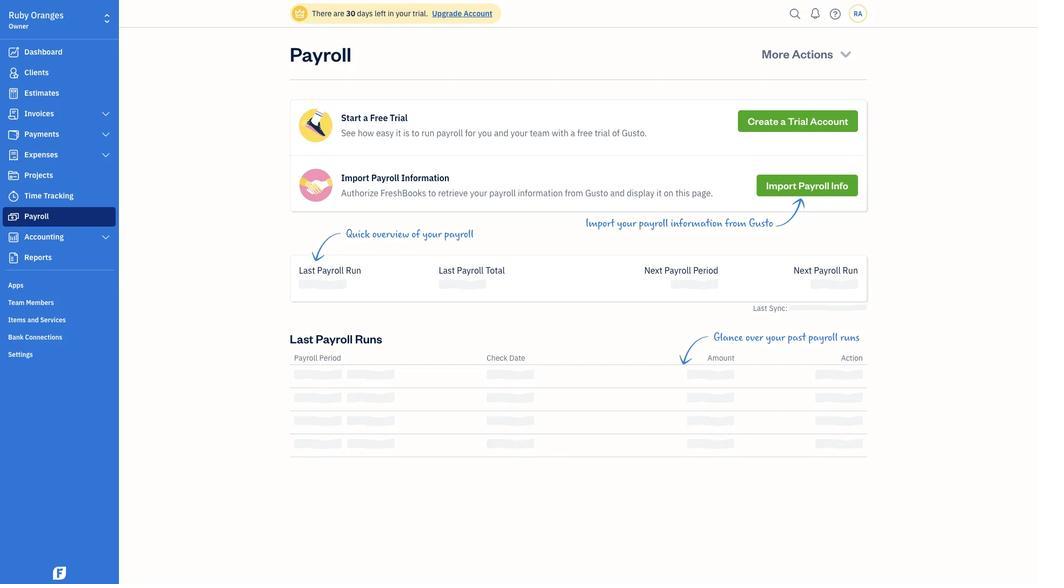 Task type: locate. For each thing, give the bounding box(es) containing it.
to down information
[[429, 187, 436, 199]]

0 horizontal spatial from
[[565, 187, 584, 199]]

to inside import payroll information authorize freshbooks to retrieve your payroll information from gusto and display it on this page.
[[429, 187, 436, 199]]

team members
[[8, 298, 54, 307]]

0 vertical spatial gusto
[[586, 187, 609, 199]]

last for last payroll runs
[[290, 331, 314, 346]]

last
[[299, 265, 315, 276], [439, 265, 455, 276], [754, 303, 768, 313], [290, 331, 314, 346]]

there
[[312, 8, 332, 18]]

freshbooks image
[[51, 567, 68, 580]]

of right trial
[[613, 127, 620, 139]]

actions
[[792, 46, 834, 61]]

0 horizontal spatial and
[[27, 315, 39, 324]]

0 vertical spatial account
[[464, 8, 493, 18]]

payroll down display at top right
[[639, 218, 669, 229]]

invoices link
[[3, 104, 116, 124]]

your left team
[[511, 127, 528, 139]]

import for import your payroll information from gusto
[[586, 218, 615, 229]]

total
[[486, 265, 505, 276]]

trial up is on the left
[[390, 112, 408, 124]]

upgrade account link
[[430, 8, 493, 18]]

go to help image
[[827, 6, 845, 22]]

payroll left for
[[437, 127, 463, 139]]

payroll for import payroll information authorize freshbooks to retrieve your payroll information from gusto and display it on this page.
[[372, 172, 400, 184]]

expenses link
[[3, 146, 116, 165]]

info
[[832, 179, 849, 192]]

and right the items
[[27, 315, 39, 324]]

2 vertical spatial and
[[27, 315, 39, 324]]

your right overview
[[423, 228, 442, 240]]

search image
[[787, 6, 805, 22]]

settings
[[8, 350, 33, 359]]

check
[[487, 353, 508, 363]]

start
[[341, 112, 361, 124]]

chevron large down image up payments link
[[101, 110, 111, 118]]

project image
[[7, 170, 20, 181]]

invoice image
[[7, 109, 20, 120]]

crown image
[[294, 8, 306, 19]]

time tracking link
[[3, 187, 116, 206]]

it inside import payroll information authorize freshbooks to retrieve your payroll information from gusto and display it on this page.
[[657, 187, 662, 199]]

last for last sync :
[[754, 303, 768, 313]]

1 vertical spatial and
[[611, 187, 625, 199]]

1 horizontal spatial next
[[794, 265, 812, 276]]

glance over your past payroll runs
[[714, 332, 860, 344]]

period down import your payroll information from gusto at the right top of page
[[694, 265, 719, 276]]

0 horizontal spatial next
[[645, 265, 663, 276]]

expense image
[[7, 150, 20, 161]]

1 horizontal spatial information
[[671, 218, 723, 229]]

2 chevron large down image from the top
[[101, 151, 111, 160]]

apps link
[[3, 276, 116, 293]]

next payroll period
[[645, 265, 719, 276]]

your right in
[[396, 8, 411, 18]]

a inside create a trial account button
[[781, 115, 786, 127]]

0 horizontal spatial trial
[[390, 112, 408, 124]]

main element
[[0, 0, 146, 584]]

0 vertical spatial chevron large down image
[[101, 130, 111, 139]]

payroll for import payroll info
[[799, 179, 830, 192]]

a
[[363, 112, 368, 124], [781, 115, 786, 127], [571, 127, 576, 139]]

1 vertical spatial account
[[811, 115, 849, 127]]

more actions button
[[753, 41, 864, 67]]

chevron large down image inside payments link
[[101, 130, 111, 139]]

from
[[565, 187, 584, 199], [726, 218, 747, 229]]

1 horizontal spatial it
[[657, 187, 662, 199]]

chart image
[[7, 232, 20, 243]]

0 vertical spatial from
[[565, 187, 584, 199]]

1 horizontal spatial of
[[613, 127, 620, 139]]

2 next from the left
[[794, 265, 812, 276]]

to right is on the left
[[412, 127, 420, 139]]

and right you
[[494, 127, 509, 139]]

oranges
[[31, 9, 64, 21]]

:
[[786, 303, 788, 313]]

time tracking
[[24, 191, 74, 201]]

1 run from the left
[[346, 265, 362, 276]]

easy
[[376, 127, 394, 139]]

trial right create
[[788, 115, 809, 127]]

it
[[396, 127, 401, 139], [657, 187, 662, 199]]

payroll for next payroll period
[[665, 265, 692, 276]]

payroll
[[290, 41, 352, 66], [372, 172, 400, 184], [799, 179, 830, 192], [24, 211, 49, 221], [317, 265, 344, 276], [457, 265, 484, 276], [665, 265, 692, 276], [815, 265, 841, 276], [316, 331, 353, 346], [294, 353, 318, 363]]

payroll inside import payroll info button
[[799, 179, 830, 192]]

payroll period
[[294, 353, 341, 363]]

connections
[[25, 333, 62, 341]]

1 vertical spatial information
[[671, 218, 723, 229]]

from inside import payroll information authorize freshbooks to retrieve your payroll information from gusto and display it on this page.
[[565, 187, 584, 199]]

chevron large down image down payroll link
[[101, 233, 111, 242]]

more actions
[[762, 46, 834, 61]]

1 vertical spatial it
[[657, 187, 662, 199]]

action
[[842, 353, 864, 363]]

payroll inside import payroll information authorize freshbooks to retrieve your payroll information from gusto and display it on this page.
[[372, 172, 400, 184]]

payroll link
[[3, 207, 116, 227]]

account
[[464, 8, 493, 18], [811, 115, 849, 127]]

items and services link
[[3, 311, 116, 327]]

estimates link
[[3, 84, 116, 103]]

1 vertical spatial of
[[412, 228, 420, 240]]

import your payroll information from gusto
[[586, 218, 774, 229]]

1 horizontal spatial and
[[494, 127, 509, 139]]

1 horizontal spatial gusto
[[749, 218, 774, 229]]

payroll
[[437, 127, 463, 139], [490, 187, 516, 199], [639, 218, 669, 229], [445, 228, 474, 240], [809, 332, 838, 344]]

last for last payroll run
[[299, 265, 315, 276]]

1 chevron large down image from the top
[[101, 110, 111, 118]]

1 horizontal spatial from
[[726, 218, 747, 229]]

is
[[403, 127, 410, 139]]

bank connections
[[8, 333, 62, 341]]

import inside button
[[767, 179, 797, 192]]

0 horizontal spatial run
[[346, 265, 362, 276]]

trial
[[390, 112, 408, 124], [788, 115, 809, 127]]

your inside the start a free trial see how easy it is to run payroll for you and your team with a free trial of gusto.
[[511, 127, 528, 139]]

next for next payroll run
[[794, 265, 812, 276]]

0 horizontal spatial import
[[341, 172, 369, 184]]

estimates
[[24, 88, 59, 98]]

notifications image
[[807, 3, 825, 24]]

your
[[396, 8, 411, 18], [511, 127, 528, 139], [470, 187, 488, 199], [617, 218, 637, 229], [423, 228, 442, 240], [766, 332, 786, 344]]

runs
[[841, 332, 860, 344]]

and inside "link"
[[27, 315, 39, 324]]

members
[[26, 298, 54, 307]]

1 vertical spatial period
[[319, 353, 341, 363]]

1 vertical spatial to
[[429, 187, 436, 199]]

1 chevron large down image from the top
[[101, 130, 111, 139]]

overview
[[373, 228, 409, 240]]

it left on
[[657, 187, 662, 199]]

team members link
[[3, 294, 116, 310]]

clients link
[[3, 63, 116, 83]]

2 horizontal spatial import
[[767, 179, 797, 192]]

run for next payroll run
[[843, 265, 859, 276]]

2 run from the left
[[843, 265, 859, 276]]

1 horizontal spatial trial
[[788, 115, 809, 127]]

0 vertical spatial it
[[396, 127, 401, 139]]

display
[[627, 187, 655, 199]]

0 horizontal spatial to
[[412, 127, 420, 139]]

import inside import payroll information authorize freshbooks to retrieve your payroll information from gusto and display it on this page.
[[341, 172, 369, 184]]

0 vertical spatial chevron large down image
[[101, 110, 111, 118]]

chevron large down image for invoices
[[101, 110, 111, 118]]

your right retrieve
[[470, 187, 488, 199]]

1 horizontal spatial account
[[811, 115, 849, 127]]

1 vertical spatial gusto
[[749, 218, 774, 229]]

information
[[518, 187, 563, 199], [671, 218, 723, 229]]

chevron large down image
[[101, 110, 111, 118], [101, 151, 111, 160]]

chevron large down image for accounting
[[101, 233, 111, 242]]

it left is on the left
[[396, 127, 401, 139]]

bank
[[8, 333, 24, 341]]

0 vertical spatial period
[[694, 265, 719, 276]]

glance
[[714, 332, 744, 344]]

of inside the start a free trial see how easy it is to run payroll for you and your team with a free trial of gusto.
[[613, 127, 620, 139]]

free
[[370, 112, 388, 124]]

0 horizontal spatial information
[[518, 187, 563, 199]]

and left display at top right
[[611, 187, 625, 199]]

0 horizontal spatial a
[[363, 112, 368, 124]]

create a trial account button
[[739, 110, 859, 132]]

1 horizontal spatial import
[[586, 218, 615, 229]]

1 vertical spatial chevron large down image
[[101, 233, 111, 242]]

1 horizontal spatial run
[[843, 265, 859, 276]]

of
[[613, 127, 620, 139], [412, 228, 420, 240]]

chevron large down image
[[101, 130, 111, 139], [101, 233, 111, 242]]

information
[[402, 172, 450, 184]]

30
[[346, 8, 355, 18]]

0 vertical spatial of
[[613, 127, 620, 139]]

period down last payroll runs
[[319, 353, 341, 363]]

time
[[24, 191, 42, 201]]

dashboard image
[[7, 47, 20, 58]]

0 vertical spatial and
[[494, 127, 509, 139]]

create a trial account
[[748, 115, 849, 127]]

payroll for last payroll total
[[457, 265, 484, 276]]

1 horizontal spatial to
[[429, 187, 436, 199]]

owner
[[9, 22, 29, 30]]

chevrondown image
[[839, 46, 854, 61]]

1 vertical spatial chevron large down image
[[101, 151, 111, 160]]

chevron large down image up projects link
[[101, 151, 111, 160]]

of right overview
[[412, 228, 420, 240]]

2 horizontal spatial a
[[781, 115, 786, 127]]

payroll right past
[[809, 332, 838, 344]]

0 horizontal spatial it
[[396, 127, 401, 139]]

chevron large down image up expenses link
[[101, 130, 111, 139]]

1 next from the left
[[645, 265, 663, 276]]

payroll up last payroll total
[[445, 228, 474, 240]]

and
[[494, 127, 509, 139], [611, 187, 625, 199], [27, 315, 39, 324]]

left
[[375, 8, 386, 18]]

payroll right retrieve
[[490, 187, 516, 199]]

2 horizontal spatial and
[[611, 187, 625, 199]]

and inside the start a free trial see how easy it is to run payroll for you and your team with a free trial of gusto.
[[494, 127, 509, 139]]

0 horizontal spatial of
[[412, 228, 420, 240]]

1 horizontal spatial a
[[571, 127, 576, 139]]

run
[[346, 265, 362, 276], [843, 265, 859, 276]]

import
[[341, 172, 369, 184], [767, 179, 797, 192], [586, 218, 615, 229]]

chevron large down image for payments
[[101, 130, 111, 139]]

next for next payroll period
[[645, 265, 663, 276]]

0 vertical spatial information
[[518, 187, 563, 199]]

2 chevron large down image from the top
[[101, 233, 111, 242]]

gusto
[[586, 187, 609, 199], [749, 218, 774, 229]]

ra button
[[849, 4, 868, 23]]

1 horizontal spatial period
[[694, 265, 719, 276]]

0 horizontal spatial gusto
[[586, 187, 609, 199]]

0 vertical spatial to
[[412, 127, 420, 139]]



Task type: describe. For each thing, give the bounding box(es) containing it.
reports link
[[3, 248, 116, 268]]

team
[[8, 298, 24, 307]]

reports
[[24, 252, 52, 262]]

run for last payroll run
[[346, 265, 362, 276]]

create
[[748, 115, 779, 127]]

a for free
[[363, 112, 368, 124]]

your down display at top right
[[617, 218, 637, 229]]

items and services
[[8, 315, 66, 324]]

payroll for next payroll run
[[815, 265, 841, 276]]

runs
[[355, 331, 383, 346]]

last payroll run
[[299, 265, 362, 276]]

import for import payroll info
[[767, 179, 797, 192]]

estimate image
[[7, 88, 20, 99]]

accounting link
[[3, 228, 116, 247]]

ruby
[[9, 9, 29, 21]]

trial.
[[413, 8, 428, 18]]

chevron large down image for expenses
[[101, 151, 111, 160]]

gusto.
[[622, 127, 647, 139]]

payments link
[[3, 125, 116, 144]]

days
[[357, 8, 373, 18]]

amount
[[708, 353, 735, 363]]

gusto inside import payroll information authorize freshbooks to retrieve your payroll information from gusto and display it on this page.
[[586, 187, 609, 199]]

settings link
[[3, 346, 116, 362]]

start a free trial see how easy it is to run payroll for you and your team with a free trial of gusto.
[[341, 112, 647, 139]]

payments
[[24, 129, 59, 139]]

last payroll total
[[439, 265, 505, 276]]

projects link
[[3, 166, 116, 186]]

you
[[478, 127, 492, 139]]

0 horizontal spatial period
[[319, 353, 341, 363]]

services
[[40, 315, 66, 324]]

last payroll runs
[[290, 331, 383, 346]]

import payroll information authorize freshbooks to retrieve your payroll information from gusto and display it on this page.
[[341, 172, 714, 199]]

run
[[422, 127, 435, 139]]

0 horizontal spatial account
[[464, 8, 493, 18]]

1 vertical spatial from
[[726, 218, 747, 229]]

bank connections link
[[3, 328, 116, 345]]

next payroll run
[[794, 265, 859, 276]]

import for import payroll information authorize freshbooks to retrieve your payroll information from gusto and display it on this page.
[[341, 172, 369, 184]]

in
[[388, 8, 394, 18]]

past
[[788, 332, 807, 344]]

and inside import payroll information authorize freshbooks to retrieve your payroll information from gusto and display it on this page.
[[611, 187, 625, 199]]

client image
[[7, 68, 20, 78]]

with
[[552, 127, 569, 139]]

clients
[[24, 67, 49, 77]]

trial inside the start a free trial see how easy it is to run payroll for you and your team with a free trial of gusto.
[[390, 112, 408, 124]]

items
[[8, 315, 26, 324]]

your inside import payroll information authorize freshbooks to retrieve your payroll information from gusto and display it on this page.
[[470, 187, 488, 199]]

payroll inside payroll link
[[24, 211, 49, 221]]

money image
[[7, 212, 20, 222]]

report image
[[7, 253, 20, 263]]

authorize
[[341, 187, 379, 199]]

trial inside button
[[788, 115, 809, 127]]

invoices
[[24, 108, 54, 118]]

last for last payroll total
[[439, 265, 455, 276]]

team
[[530, 127, 550, 139]]

check date
[[487, 353, 526, 363]]

your right over
[[766, 332, 786, 344]]

apps
[[8, 281, 24, 289]]

date
[[510, 353, 526, 363]]

a for trial
[[781, 115, 786, 127]]

on
[[664, 187, 674, 199]]

dashboard
[[24, 47, 63, 57]]

this
[[676, 187, 690, 199]]

to inside the start a free trial see how easy it is to run payroll for you and your team with a free trial of gusto.
[[412, 127, 420, 139]]

upgrade
[[432, 8, 462, 18]]

quick overview of your payroll
[[346, 228, 474, 240]]

last sync :
[[754, 303, 790, 313]]

are
[[334, 8, 345, 18]]

payroll for last payroll run
[[317, 265, 344, 276]]

how
[[358, 127, 374, 139]]

see
[[341, 127, 356, 139]]

ruby oranges owner
[[9, 9, 64, 30]]

timer image
[[7, 191, 20, 202]]

tracking
[[44, 191, 74, 201]]

it inside the start a free trial see how easy it is to run payroll for you and your team with a free trial of gusto.
[[396, 127, 401, 139]]

freshbooks
[[381, 187, 426, 199]]

dashboard link
[[3, 43, 116, 62]]

ra
[[854, 9, 863, 18]]

sync
[[770, 303, 786, 313]]

account inside button
[[811, 115, 849, 127]]

quick
[[346, 228, 370, 240]]

import payroll info button
[[757, 175, 859, 196]]

expenses
[[24, 150, 58, 160]]

accounting
[[24, 232, 64, 242]]

free
[[578, 127, 593, 139]]

more
[[762, 46, 790, 61]]

for
[[465, 127, 476, 139]]

information inside import payroll information authorize freshbooks to retrieve your payroll information from gusto and display it on this page.
[[518, 187, 563, 199]]

payroll inside the start a free trial see how easy it is to run payroll for you and your team with a free trial of gusto.
[[437, 127, 463, 139]]

import payroll info
[[767, 179, 849, 192]]

payroll inside import payroll information authorize freshbooks to retrieve your payroll information from gusto and display it on this page.
[[490, 187, 516, 199]]

trial
[[595, 127, 611, 139]]

payment image
[[7, 129, 20, 140]]

over
[[746, 332, 764, 344]]

payroll for last payroll runs
[[316, 331, 353, 346]]



Task type: vqa. For each thing, say whether or not it's contained in the screenshot.
top Balance
no



